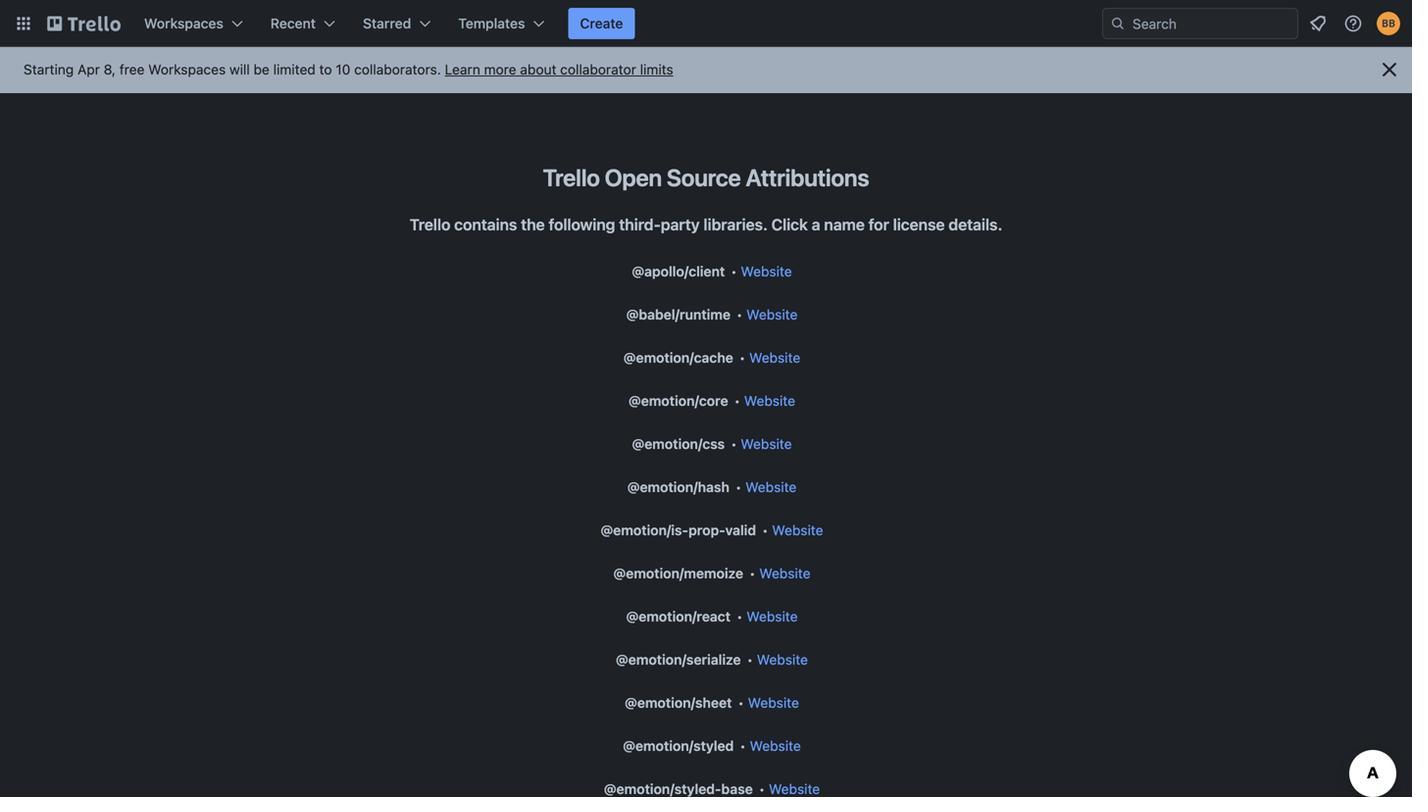 Task type: describe. For each thing, give the bounding box(es) containing it.
website link for @babel/runtime • website
[[747, 307, 798, 323]]

website for @emotion/hash • website
[[746, 479, 797, 495]]

about
[[520, 61, 557, 78]]

license
[[893, 215, 945, 234]]

a
[[812, 215, 821, 234]]

@emotion/sheet
[[625, 695, 732, 711]]

website for @emotion/core • website
[[745, 393, 796, 409]]

templates button
[[447, 8, 557, 39]]

• for @emotion/css
[[731, 436, 737, 452]]

@emotion/css
[[632, 436, 725, 452]]

search image
[[1111, 16, 1126, 31]]

@apollo/client • website
[[632, 263, 792, 280]]

@babel/runtime • website
[[627, 307, 798, 323]]

website link for @emotion/core • website
[[745, 393, 796, 409]]

for
[[869, 215, 890, 234]]

@emotion/serialize button
[[604, 647, 747, 674]]

@emotion/is-prop-valid button
[[589, 517, 762, 545]]

@emotion/styled button
[[611, 733, 740, 760]]

@apollo/client
[[632, 263, 725, 280]]

website for @emotion/css • website
[[741, 436, 792, 452]]

details.
[[949, 215, 1003, 234]]

website link for @emotion/hash • website
[[746, 479, 797, 495]]

@emotion/styled
[[623, 738, 734, 754]]

website link for @emotion/serialize • website
[[757, 652, 808, 668]]

• for @emotion/memoize
[[750, 566, 756, 582]]

limits
[[640, 61, 674, 78]]

8,
[[104, 61, 116, 78]]

starting
[[24, 61, 74, 78]]

@emotion/react • website
[[626, 609, 798, 625]]

will
[[230, 61, 250, 78]]

@emotion/memoize • website
[[614, 566, 811, 582]]

website link for @emotion/sheet • website
[[748, 695, 800, 711]]

open
[[605, 164, 662, 191]]

the
[[521, 215, 545, 234]]

limited
[[273, 61, 316, 78]]

0 notifications image
[[1307, 12, 1330, 35]]

@emotion/core
[[629, 393, 729, 409]]

• for @emotion/react
[[737, 609, 743, 625]]

website link for @emotion/react • website
[[747, 609, 798, 625]]

• for @apollo/client
[[731, 263, 738, 280]]

• for @emotion/core
[[734, 393, 741, 409]]

10
[[336, 61, 351, 78]]

@emotion/hash
[[628, 479, 730, 495]]

• for @emotion/serialize
[[747, 652, 754, 668]]

@emotion/css button
[[621, 431, 731, 458]]

website for @emotion/serialize • website
[[757, 652, 808, 668]]

collaborators.
[[354, 61, 441, 78]]

@emotion/memoize button
[[602, 560, 750, 588]]

name
[[824, 215, 865, 234]]

starred
[[363, 15, 411, 31]]

more
[[484, 61, 517, 78]]

primary element
[[0, 0, 1413, 47]]

website link for @emotion/is-prop-valid • website
[[773, 522, 824, 539]]

@emotion/styled • website
[[623, 738, 801, 754]]

• right valid
[[762, 522, 769, 539]]

website for @emotion/cache • website
[[750, 350, 801, 366]]

trello for trello contains the following third-party libraries. click a name for license details.
[[410, 215, 451, 234]]

website for @emotion/sheet • website
[[748, 695, 800, 711]]

free
[[119, 61, 145, 78]]

website for @emotion/styled • website
[[750, 738, 801, 754]]

prop-
[[689, 522, 726, 539]]

back to home image
[[47, 8, 121, 39]]

1 vertical spatial workspaces
[[148, 61, 226, 78]]

workspaces button
[[132, 8, 255, 39]]

@emotion/cache • website
[[624, 350, 801, 366]]

@emotion/css • website
[[632, 436, 792, 452]]

learn more about collaborator limits link
[[445, 61, 674, 78]]



Task type: locate. For each thing, give the bounding box(es) containing it.
•
[[731, 263, 738, 280], [737, 307, 743, 323], [740, 350, 746, 366], [734, 393, 741, 409], [731, 436, 737, 452], [736, 479, 742, 495], [762, 522, 769, 539], [750, 566, 756, 582], [737, 609, 743, 625], [747, 652, 754, 668], [738, 695, 745, 711], [740, 738, 746, 754]]

learn
[[445, 61, 481, 78]]

@emotion/core • website
[[629, 393, 796, 409]]

• up the @emotion/sheet • website
[[747, 652, 754, 668]]

website down @babel/runtime • website
[[750, 350, 801, 366]]

website down @apollo/client • website
[[747, 307, 798, 323]]

website down @emotion/is-prop-valid • website
[[760, 566, 811, 582]]

create
[[580, 15, 623, 31]]

@emotion/react button
[[615, 603, 737, 631]]

• for @babel/runtime
[[737, 307, 743, 323]]

@emotion/memoize
[[614, 566, 744, 582]]

contains
[[454, 215, 517, 234]]

website link down @apollo/client • website
[[747, 307, 798, 323]]

@emotion/sheet • website
[[625, 695, 800, 711]]

0 vertical spatial trello
[[543, 164, 600, 191]]

website up @emotion/styled • website
[[748, 695, 800, 711]]

website up '@emotion/css • website'
[[745, 393, 796, 409]]

• for @emotion/cache
[[740, 350, 746, 366]]

open information menu image
[[1344, 14, 1364, 33]]

website link down @babel/runtime • website
[[750, 350, 801, 366]]

@emotion/sheet button
[[613, 690, 738, 717]]

website up valid
[[746, 479, 797, 495]]

website link down the @emotion/sheet • website
[[750, 738, 801, 754]]

0 horizontal spatial trello
[[410, 215, 451, 234]]

website down click
[[741, 263, 792, 280]]

website up @emotion/hash • website
[[741, 436, 792, 452]]

website link for @emotion/styled • website
[[750, 738, 801, 754]]

website for @emotion/react • website
[[747, 609, 798, 625]]

apr
[[78, 61, 100, 78]]

trello for trello open source attributions
[[543, 164, 600, 191]]

website link up '@emotion/css • website'
[[745, 393, 796, 409]]

website for @apollo/client • website
[[741, 263, 792, 280]]

recent
[[271, 15, 316, 31]]

bob builder (bobbuilder40) image
[[1378, 12, 1401, 35]]

trello
[[543, 164, 600, 191], [410, 215, 451, 234]]

@emotion/hash • website
[[628, 479, 797, 495]]

website link right valid
[[773, 522, 824, 539]]

@babel/runtime
[[627, 307, 731, 323]]

valid
[[726, 522, 757, 539]]

website link up the @emotion/sheet • website
[[757, 652, 808, 668]]

0 vertical spatial workspaces
[[144, 15, 224, 31]]

website link down @emotion/is-prop-valid • website
[[760, 566, 811, 582]]

website for @babel/runtime • website
[[747, 307, 798, 323]]

workspaces inside dropdown button
[[144, 15, 224, 31]]

@emotion/hash button
[[616, 474, 736, 501]]

@emotion/react
[[626, 609, 731, 625]]

• up @emotion/styled • website
[[738, 695, 745, 711]]

website link
[[741, 263, 792, 280], [747, 307, 798, 323], [750, 350, 801, 366], [745, 393, 796, 409], [741, 436, 792, 452], [746, 479, 797, 495], [773, 522, 824, 539], [760, 566, 811, 582], [747, 609, 798, 625], [757, 652, 808, 668], [748, 695, 800, 711], [750, 738, 801, 754]]

• down valid
[[750, 566, 756, 582]]

trello up following
[[543, 164, 600, 191]]

website link up @emotion/hash • website
[[741, 436, 792, 452]]

click
[[772, 215, 808, 234]]

source
[[667, 164, 741, 191]]

trello open source attributions
[[543, 164, 870, 191]]

website link down the @emotion/memoize • website
[[747, 609, 798, 625]]

• down @apollo/client • website
[[737, 307, 743, 323]]

trello contains the following third-party libraries. click a name for license details.
[[410, 215, 1003, 234]]

be
[[254, 61, 270, 78]]

party
[[661, 215, 700, 234]]

• for @emotion/styled
[[740, 738, 746, 754]]

to
[[319, 61, 332, 78]]

create button
[[569, 8, 635, 39]]

• up valid
[[736, 479, 742, 495]]

Search field
[[1126, 9, 1298, 38]]

• down the @emotion/memoize • website
[[737, 609, 743, 625]]

website link for @apollo/client • website
[[741, 263, 792, 280]]

• up '@emotion/css • website'
[[734, 393, 741, 409]]

• for @emotion/sheet
[[738, 695, 745, 711]]

workspaces up 'free'
[[144, 15, 224, 31]]

website down the @emotion/memoize • website
[[747, 609, 798, 625]]

• down @babel/runtime • website
[[740, 350, 746, 366]]

trello left contains
[[410, 215, 451, 234]]

• down libraries.
[[731, 263, 738, 280]]

@emotion/is-
[[601, 522, 689, 539]]

website down the @emotion/sheet • website
[[750, 738, 801, 754]]

libraries.
[[704, 215, 768, 234]]

@apollo/client button
[[620, 258, 731, 286]]

1 horizontal spatial trello
[[543, 164, 600, 191]]

workspaces down the workspaces dropdown button
[[148, 61, 226, 78]]

collaborator
[[560, 61, 637, 78]]

• down the @emotion/sheet • website
[[740, 738, 746, 754]]

1 vertical spatial trello
[[410, 215, 451, 234]]

website link up @emotion/styled • website
[[748, 695, 800, 711]]

@babel/runtime button
[[615, 301, 737, 329]]

website right valid
[[773, 522, 824, 539]]

• for @emotion/hash
[[736, 479, 742, 495]]

@emotion/serialize • website
[[616, 652, 808, 668]]

@emotion/serialize
[[616, 652, 741, 668]]

@emotion/cache
[[624, 350, 734, 366]]

website link for @emotion/memoize • website
[[760, 566, 811, 582]]

@emotion/core button
[[617, 388, 734, 415]]

starred button
[[351, 8, 443, 39]]

workspaces
[[144, 15, 224, 31], [148, 61, 226, 78]]

recent button
[[259, 8, 347, 39]]

following
[[549, 215, 616, 234]]

website link for @emotion/cache • website
[[750, 350, 801, 366]]

website link up valid
[[746, 479, 797, 495]]

website up the @emotion/sheet • website
[[757, 652, 808, 668]]

website for @emotion/memoize • website
[[760, 566, 811, 582]]

@emotion/is-prop-valid • website
[[601, 522, 824, 539]]

templates
[[458, 15, 525, 31]]

third-
[[619, 215, 661, 234]]

@emotion/cache button
[[612, 344, 740, 372]]

website link down click
[[741, 263, 792, 280]]

starting apr 8, free workspaces will be limited to 10 collaborators. learn more about collaborator limits
[[24, 61, 674, 78]]

attributions
[[746, 164, 870, 191]]

website
[[741, 263, 792, 280], [747, 307, 798, 323], [750, 350, 801, 366], [745, 393, 796, 409], [741, 436, 792, 452], [746, 479, 797, 495], [773, 522, 824, 539], [760, 566, 811, 582], [747, 609, 798, 625], [757, 652, 808, 668], [748, 695, 800, 711], [750, 738, 801, 754]]

• up @emotion/hash • website
[[731, 436, 737, 452]]

website link for @emotion/css • website
[[741, 436, 792, 452]]



Task type: vqa. For each thing, say whether or not it's contained in the screenshot.
left Click to unstar this board. It will be removed from your starred list. image
no



